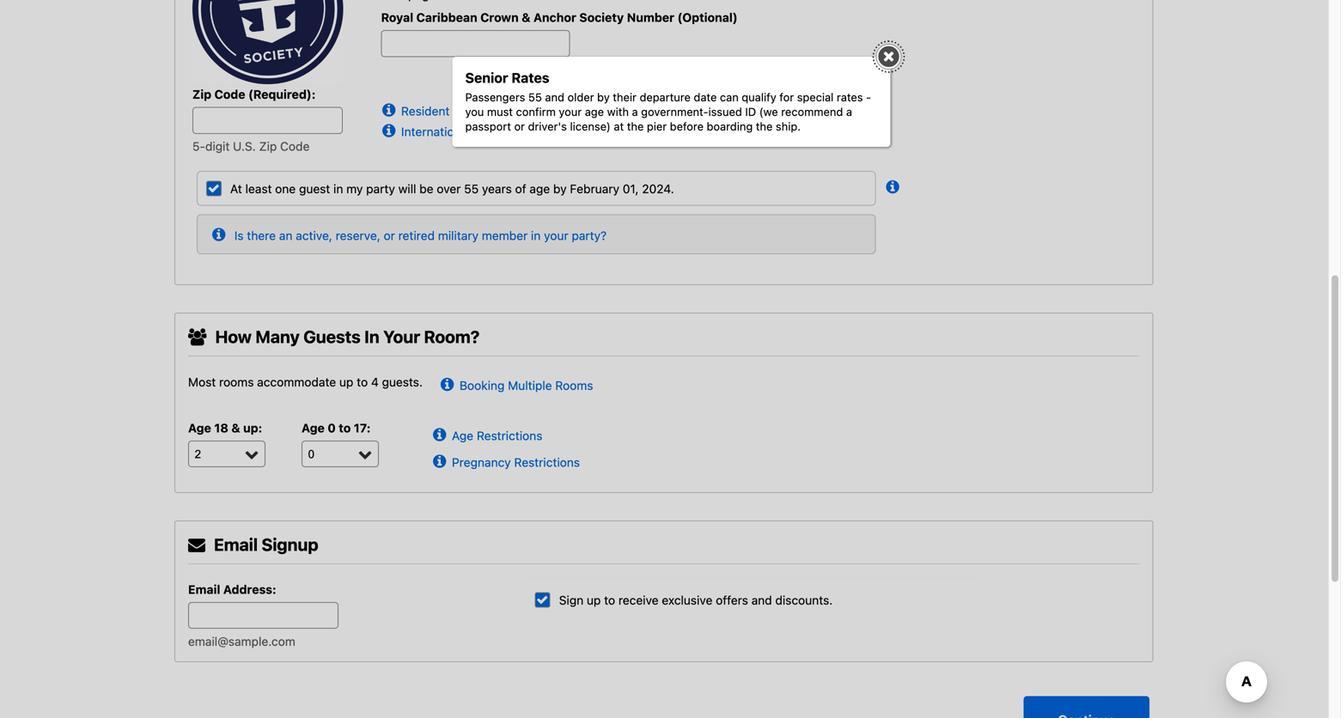 Task type: vqa. For each thing, say whether or not it's contained in the screenshot.
the leftmost the Age
yes



Task type: describe. For each thing, give the bounding box(es) containing it.
society
[[580, 10, 624, 25]]

rates for senior rates
[[512, 70, 550, 86]]

an
[[279, 229, 293, 243]]

retired
[[398, 229, 435, 243]]

guest
[[299, 182, 330, 196]]

age for age 0 to 17:
[[302, 421, 325, 435]]

1 vertical spatial zip
[[259, 139, 277, 153]]

how
[[215, 326, 252, 347]]

info circle image inside 'is there an active, reserve, or retired military member in your party?' link
[[212, 224, 231, 241]]

1 vertical spatial 55
[[464, 182, 479, 196]]

booking multiple rooms link
[[441, 374, 594, 393]]

international customers link
[[382, 120, 534, 139]]

military
[[438, 229, 479, 243]]

55 inside senior rates dialog
[[529, 91, 542, 104]]

passport
[[465, 120, 511, 133]]

email for email signup
[[214, 534, 258, 555]]

1 vertical spatial by
[[553, 182, 567, 196]]

1 horizontal spatial to
[[357, 375, 368, 389]]

0 horizontal spatial age
[[530, 182, 550, 196]]

age restrictions link
[[433, 424, 543, 443]]

2 the from the left
[[756, 120, 773, 133]]

before
[[670, 120, 704, 133]]

age restrictions
[[452, 429, 543, 443]]

crown
[[481, 10, 519, 25]]

departure
[[640, 91, 691, 104]]

18
[[214, 421, 229, 435]]

info circle image for pregnancy
[[433, 451, 452, 468]]

restrictions for age restrictions
[[477, 429, 543, 443]]

(required):
[[248, 87, 316, 101]]

must
[[487, 105, 513, 118]]

ship.
[[776, 120, 801, 133]]

number
[[627, 10, 675, 25]]

most
[[188, 375, 216, 389]]

most rooms accommodate up to 4 guests.
[[188, 375, 423, 389]]

signup
[[262, 534, 318, 555]]

confirm
[[516, 105, 556, 118]]

least
[[245, 182, 272, 196]]

senior rates
[[465, 70, 550, 86]]

your
[[383, 326, 420, 347]]

passengers
[[465, 91, 525, 104]]

email address:
[[188, 583, 276, 597]]

government-
[[641, 105, 709, 118]]

guests.
[[382, 375, 423, 389]]

how many guests in your room? group
[[188, 421, 415, 479]]

many
[[256, 326, 300, 347]]

age for age restrictions
[[452, 429, 474, 443]]

to for sign up to receive exclusive offers and discounts.
[[604, 593, 615, 607]]

Zip Code (Required): text field
[[193, 107, 343, 134]]

rates
[[837, 91, 863, 104]]

passengers 55
[[465, 91, 542, 104]]

0 horizontal spatial zip
[[193, 87, 212, 101]]

license)
[[570, 120, 611, 133]]

0 vertical spatial in
[[334, 182, 343, 196]]

of
[[515, 182, 527, 196]]

1 vertical spatial up
[[587, 593, 601, 607]]

at
[[230, 182, 242, 196]]

party
[[366, 182, 395, 196]]

01,
[[623, 182, 639, 196]]

0 vertical spatial &
[[522, 10, 531, 25]]

offers
[[716, 593, 748, 607]]

zip code (required):
[[193, 87, 316, 101]]

boarding
[[707, 120, 753, 133]]

february
[[570, 182, 620, 196]]

royal
[[381, 10, 414, 25]]

1 the from the left
[[627, 120, 644, 133]]

is there an active, reserve, or retired military member in your party?
[[234, 229, 607, 243]]

digit
[[205, 139, 230, 153]]

envelope image
[[188, 537, 205, 554]]

in
[[365, 326, 380, 347]]

issued
[[709, 105, 742, 118]]

customers
[[474, 125, 534, 139]]

in inside 'is there an active, reserve, or retired military member in your party?' link
[[531, 229, 541, 243]]

address:
[[223, 583, 276, 597]]

older
[[568, 91, 594, 104]]

5-digit u.s. zip code
[[193, 139, 310, 153]]

date
[[694, 91, 717, 104]]

restrictions for pregnancy restrictions
[[514, 455, 580, 470]]

resident rates link
[[382, 99, 484, 118]]

your inside and older by their departure date can qualify for special rates - you must confirm your age with a government-issued id (we recommend a passport or driver's license) at the pier before boarding the ship.
[[559, 105, 582, 118]]

pregnancy
[[452, 455, 511, 470]]

with
[[607, 105, 629, 118]]

driver's
[[528, 120, 567, 133]]

how many guests in your room?
[[215, 326, 480, 347]]

multiple
[[508, 378, 552, 393]]

5-
[[193, 139, 205, 153]]

age 18 & up:
[[188, 421, 262, 435]]

info circle image for international customers
[[382, 120, 401, 137]]

info circle image for age
[[433, 424, 452, 441]]

1 vertical spatial code
[[280, 139, 310, 153]]



Task type: locate. For each thing, give the bounding box(es) containing it.
1 horizontal spatial info circle image
[[441, 374, 460, 391]]

0 vertical spatial or
[[514, 120, 525, 133]]

info circle image inside the age restrictions link
[[433, 424, 452, 441]]

55
[[529, 91, 542, 104], [464, 182, 479, 196]]

(optional)
[[678, 10, 738, 25]]

and older by their departure date can qualify for special rates - you must confirm your age with a government-issued id (we recommend a passport or driver's license) at the pier before boarding the ship.
[[465, 91, 872, 133]]

a down rates at the right top of page
[[847, 105, 853, 118]]

id
[[745, 105, 756, 118]]

info circle image inside booking multiple rooms link
[[441, 374, 460, 391]]

group
[[193, 87, 1136, 96]]

age left the 0
[[302, 421, 325, 435]]

your left party?
[[544, 229, 569, 243]]

1 horizontal spatial the
[[756, 120, 773, 133]]

0 horizontal spatial to
[[339, 421, 351, 435]]

1 horizontal spatial age
[[585, 105, 604, 118]]

code up zip code (required): text box
[[214, 87, 245, 101]]

2 a from the left
[[847, 105, 853, 118]]

room?
[[424, 326, 480, 347]]

up left 4
[[339, 375, 354, 389]]

age up pregnancy
[[452, 429, 474, 443]]

pier
[[647, 120, 667, 133]]

0 horizontal spatial in
[[334, 182, 343, 196]]

rooms
[[219, 375, 254, 389]]

their
[[613, 91, 637, 104]]

or down confirm
[[514, 120, 525, 133]]

or inside and older by their departure date can qualify for special rates - you must confirm your age with a government-issued id (we recommend a passport or driver's license) at the pier before boarding the ship.
[[514, 120, 525, 133]]

zip up 5-
[[193, 87, 212, 101]]

email signup
[[214, 534, 318, 555]]

1 vertical spatial age
[[530, 182, 550, 196]]

rooms
[[555, 378, 594, 393]]

restrictions up pregnancy restrictions link
[[477, 429, 543, 443]]

1 vertical spatial restrictions
[[514, 455, 580, 470]]

1 vertical spatial and
[[752, 593, 772, 607]]

restrictions down age restrictions
[[514, 455, 580, 470]]

0 horizontal spatial by
[[553, 182, 567, 196]]

or left retired
[[384, 229, 395, 243]]

2024.
[[642, 182, 674, 196]]

in left my
[[334, 182, 343, 196]]

0 horizontal spatial age
[[188, 421, 211, 435]]

to right the 0
[[339, 421, 351, 435]]

1 horizontal spatial in
[[531, 229, 541, 243]]

0 vertical spatial by
[[597, 91, 610, 104]]

0 vertical spatial info circle image
[[382, 120, 401, 137]]

royal caribbean crown & anchor society number (optional)
[[381, 10, 738, 25]]

17:
[[354, 421, 371, 435]]

4
[[371, 375, 379, 389]]

a
[[632, 105, 638, 118], [847, 105, 853, 118]]

up right sign
[[587, 593, 601, 607]]

0 horizontal spatial the
[[627, 120, 644, 133]]

in right 'member'
[[531, 229, 541, 243]]

& right 18
[[231, 421, 240, 435]]

info circle image inside the international customers link
[[382, 120, 401, 137]]

0 horizontal spatial and
[[545, 91, 565, 104]]

to inside how many guests in your room? group
[[339, 421, 351, 435]]

to left receive
[[604, 593, 615, 607]]

0 vertical spatial code
[[214, 87, 245, 101]]

to left 4
[[357, 375, 368, 389]]

is there an active, reserve, or retired military member in your party? link
[[212, 224, 607, 243]]

0 vertical spatial and
[[545, 91, 565, 104]]

and inside and older by their departure date can qualify for special rates - you must confirm your age with a government-issued id (we recommend a passport or driver's license) at the pier before boarding the ship.
[[545, 91, 565, 104]]

code down zip code (required): text box
[[280, 139, 310, 153]]

2 vertical spatial to
[[604, 593, 615, 607]]

email@sample.com
[[188, 635, 296, 649]]

special
[[797, 91, 834, 104]]

and right offers at the right of page
[[752, 593, 772, 607]]

email
[[214, 534, 258, 555], [188, 583, 220, 597]]

for
[[780, 91, 794, 104]]

1 a from the left
[[632, 105, 638, 118]]

by up "with" at the left top
[[597, 91, 610, 104]]

u.s.
[[233, 139, 256, 153]]

0 vertical spatial restrictions
[[477, 429, 543, 443]]

info circle image up international
[[382, 99, 401, 116]]

0 vertical spatial zip
[[193, 87, 212, 101]]

sign up to receive exclusive offers and discounts.
[[559, 593, 833, 607]]

by inside and older by their departure date can qualify for special rates - you must confirm your age with a government-issued id (we recommend a passport or driver's license) at the pier before boarding the ship.
[[597, 91, 610, 104]]

info circle image for booking multiple rooms
[[441, 374, 460, 391]]

up:
[[243, 421, 262, 435]]

reserve,
[[336, 229, 381, 243]]

& right the "crown"
[[522, 10, 531, 25]]

age for age 18 & up:
[[188, 421, 211, 435]]

booking multiple rooms
[[460, 378, 594, 393]]

0
[[328, 421, 336, 435]]

at least one guest in my party will be over 55 years of age by february 01, 2024.
[[230, 182, 674, 196]]

be
[[420, 182, 434, 196]]

0 horizontal spatial 55
[[464, 182, 479, 196]]

info circle image
[[382, 99, 401, 116], [212, 224, 231, 241], [433, 424, 452, 441], [433, 451, 452, 468]]

info circle image for resident
[[382, 99, 401, 116]]

age 0 to 17:
[[302, 421, 371, 435]]

1 vertical spatial &
[[231, 421, 240, 435]]

accommodate
[[257, 375, 336, 389]]

a right "with" at the left top
[[632, 105, 638, 118]]

rates for resident rates
[[453, 104, 484, 118]]

booking
[[460, 378, 505, 393]]

0 vertical spatial rates
[[512, 70, 550, 86]]

qualify
[[742, 91, 777, 104]]

restrictions inside pregnancy restrictions link
[[514, 455, 580, 470]]

senior rates dialog
[[453, 44, 902, 147]]

1 horizontal spatial up
[[587, 593, 601, 607]]

the
[[627, 120, 644, 133], [756, 120, 773, 133]]

age
[[585, 105, 604, 118], [530, 182, 550, 196]]

-
[[866, 91, 872, 104]]

you
[[465, 105, 484, 118]]

55 up confirm
[[529, 91, 542, 104]]

can
[[720, 91, 739, 104]]

2 horizontal spatial to
[[604, 593, 615, 607]]

& inside how many guests in your room? group
[[231, 421, 240, 435]]

None text field
[[381, 30, 570, 57]]

to
[[357, 375, 368, 389], [339, 421, 351, 435], [604, 593, 615, 607]]

member
[[482, 229, 528, 243]]

and up confirm
[[545, 91, 565, 104]]

info circle image
[[382, 120, 401, 137], [886, 176, 905, 193], [441, 374, 460, 391]]

one
[[275, 182, 296, 196]]

info circle image up pregnancy
[[433, 424, 452, 441]]

or
[[514, 120, 525, 133], [384, 229, 395, 243]]

by left february
[[553, 182, 567, 196]]

restrictions inside the age restrictions link
[[477, 429, 543, 443]]

2 vertical spatial info circle image
[[441, 374, 460, 391]]

resident
[[401, 104, 450, 118]]

guests
[[304, 326, 361, 347]]

1 horizontal spatial &
[[522, 10, 531, 25]]

email right envelope image at bottom
[[214, 534, 258, 555]]

age
[[188, 421, 211, 435], [302, 421, 325, 435], [452, 429, 474, 443]]

over
[[437, 182, 461, 196]]

0 vertical spatial to
[[357, 375, 368, 389]]

by
[[597, 91, 610, 104], [553, 182, 567, 196]]

0 horizontal spatial info circle image
[[382, 120, 401, 137]]

1 vertical spatial info circle image
[[886, 176, 905, 193]]

0 vertical spatial email
[[214, 534, 258, 555]]

to for age 0 to 17:
[[339, 421, 351, 435]]

2 horizontal spatial info circle image
[[886, 176, 905, 193]]

senior
[[465, 70, 508, 86]]

1 horizontal spatial zip
[[259, 139, 277, 153]]

1 horizontal spatial code
[[280, 139, 310, 153]]

1 horizontal spatial rates
[[512, 70, 550, 86]]

there
[[247, 229, 276, 243]]

1 vertical spatial or
[[384, 229, 395, 243]]

years
[[482, 182, 512, 196]]

rates up international customers on the left top
[[453, 104, 484, 118]]

zip right u.s.
[[259, 139, 277, 153]]

0 vertical spatial age
[[585, 105, 604, 118]]

info circle image inside resident rates link
[[382, 99, 401, 116]]

1 horizontal spatial and
[[752, 593, 772, 607]]

1 vertical spatial your
[[544, 229, 569, 243]]

0 vertical spatial up
[[339, 375, 354, 389]]

sign
[[559, 593, 584, 607]]

1 vertical spatial rates
[[453, 104, 484, 118]]

info circle image left is
[[212, 224, 231, 241]]

pregnancy restrictions
[[452, 455, 580, 470]]

and
[[545, 91, 565, 104], [752, 593, 772, 607]]

at
[[614, 120, 624, 133]]

1 vertical spatial to
[[339, 421, 351, 435]]

active,
[[296, 229, 332, 243]]

rates
[[512, 70, 550, 86], [453, 104, 484, 118]]

0 horizontal spatial or
[[384, 229, 395, 243]]

0 horizontal spatial &
[[231, 421, 240, 435]]

international customers
[[401, 125, 534, 139]]

1 horizontal spatial a
[[847, 105, 853, 118]]

is
[[234, 229, 244, 243]]

your down older
[[559, 105, 582, 118]]

1 horizontal spatial 55
[[529, 91, 542, 104]]

1 horizontal spatial or
[[514, 120, 525, 133]]

age up the license)
[[585, 105, 604, 118]]

email down envelope image at bottom
[[188, 583, 220, 597]]

55 right over
[[464, 182, 479, 196]]

age right of
[[530, 182, 550, 196]]

age left 18
[[188, 421, 211, 435]]

exclusive
[[662, 593, 713, 607]]

rates inside dialog
[[512, 70, 550, 86]]

0 horizontal spatial a
[[632, 105, 638, 118]]

the right at
[[627, 120, 644, 133]]

party?
[[572, 229, 607, 243]]

0 horizontal spatial up
[[339, 375, 354, 389]]

zip
[[193, 87, 212, 101], [259, 139, 277, 153]]

0 vertical spatial your
[[559, 105, 582, 118]]

pregnancy restrictions link
[[433, 451, 580, 470]]

0 horizontal spatial code
[[214, 87, 245, 101]]

1 vertical spatial email
[[188, 583, 220, 597]]

the down (we
[[756, 120, 773, 133]]

caribbean
[[416, 10, 478, 25]]

in
[[334, 182, 343, 196], [531, 229, 541, 243]]

(we
[[760, 105, 778, 118]]

age inside and older by their departure date can qualify for special rates - you must confirm your age with a government-issued id (we recommend a passport or driver's license) at the pier before boarding the ship.
[[585, 105, 604, 118]]

email for email address:
[[188, 583, 220, 597]]

2 horizontal spatial age
[[452, 429, 474, 443]]

resident rates
[[401, 104, 484, 118]]

your
[[559, 105, 582, 118], [544, 229, 569, 243]]

0 vertical spatial 55
[[529, 91, 542, 104]]

anchor
[[534, 10, 577, 25]]

discounts.
[[776, 593, 833, 607]]

1 vertical spatial in
[[531, 229, 541, 243]]

international
[[401, 125, 471, 139]]

will
[[399, 182, 416, 196]]

rates up passengers 55 at top left
[[512, 70, 550, 86]]

Email Address: email field
[[188, 602, 339, 629]]

info circle image down the age restrictions link
[[433, 451, 452, 468]]

users image
[[188, 329, 207, 346]]

0 horizontal spatial rates
[[453, 104, 484, 118]]

1 horizontal spatial age
[[302, 421, 325, 435]]

&
[[522, 10, 531, 25], [231, 421, 240, 435]]

info circle image inside pregnancy restrictions link
[[433, 451, 452, 468]]

1 horizontal spatial by
[[597, 91, 610, 104]]



